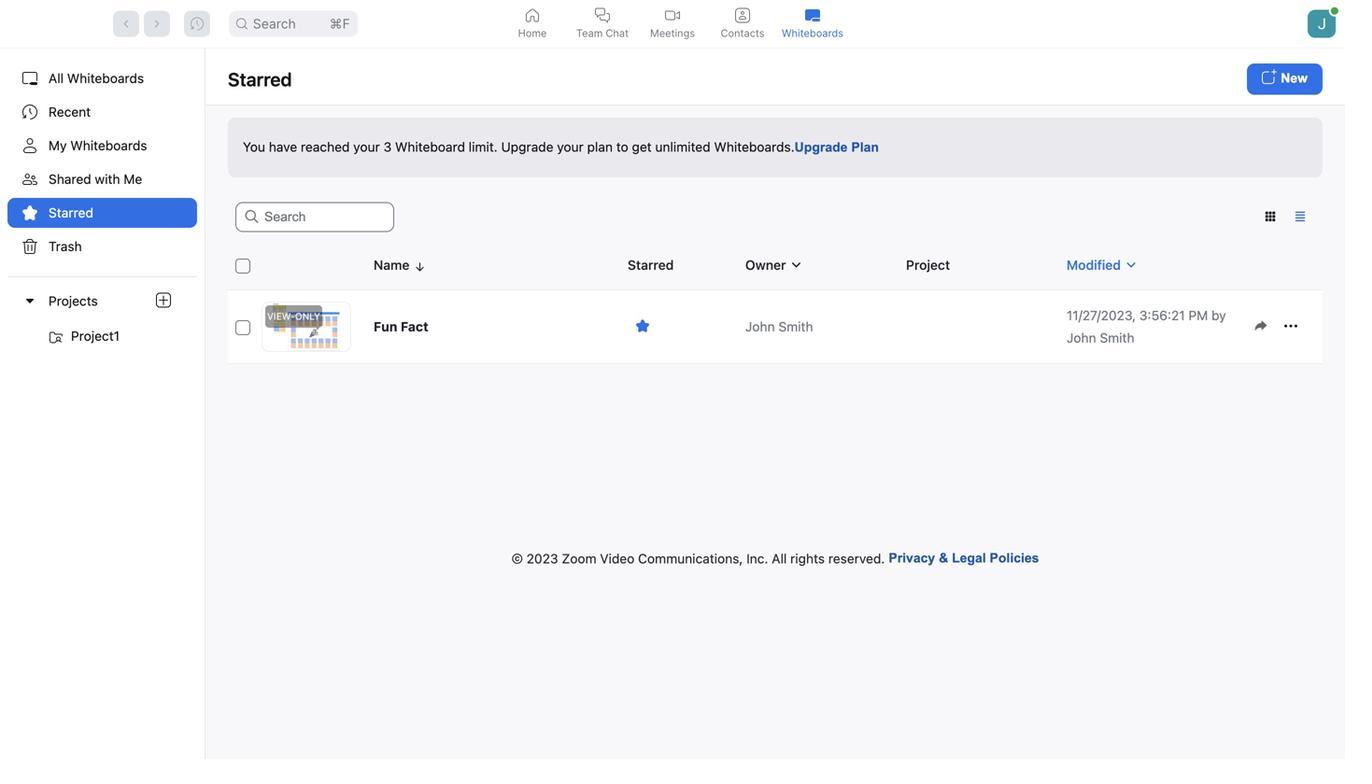 Task type: locate. For each thing, give the bounding box(es) containing it.
profile contact image
[[735, 8, 750, 23], [735, 8, 750, 23]]

contacts
[[721, 27, 765, 39]]

home small image
[[525, 8, 540, 23], [525, 8, 540, 23]]

meetings button
[[638, 0, 708, 48]]

online image
[[1331, 7, 1339, 15], [1331, 7, 1339, 15]]

team chat button
[[568, 0, 638, 48]]

home
[[518, 27, 547, 39]]

team chat image
[[595, 8, 610, 23]]

contacts button
[[708, 0, 778, 48]]

team
[[576, 27, 603, 39]]

whiteboard small image
[[805, 8, 820, 23], [805, 8, 820, 23]]

team chat image
[[595, 8, 610, 23]]

tab list
[[498, 0, 848, 48]]

magnifier image
[[236, 18, 247, 29], [236, 18, 247, 29]]

video on image
[[665, 8, 680, 23], [665, 8, 680, 23]]



Task type: describe. For each thing, give the bounding box(es) containing it.
home button
[[498, 0, 568, 48]]

⌘f
[[329, 16, 350, 32]]

chat
[[606, 27, 629, 39]]

team chat
[[576, 27, 629, 39]]

whiteboards
[[782, 27, 844, 39]]

tab list containing home
[[498, 0, 848, 48]]

avatar image
[[1308, 10, 1336, 38]]

whiteboards button
[[778, 0, 848, 48]]

search
[[253, 16, 296, 32]]

meetings
[[650, 27, 695, 39]]



